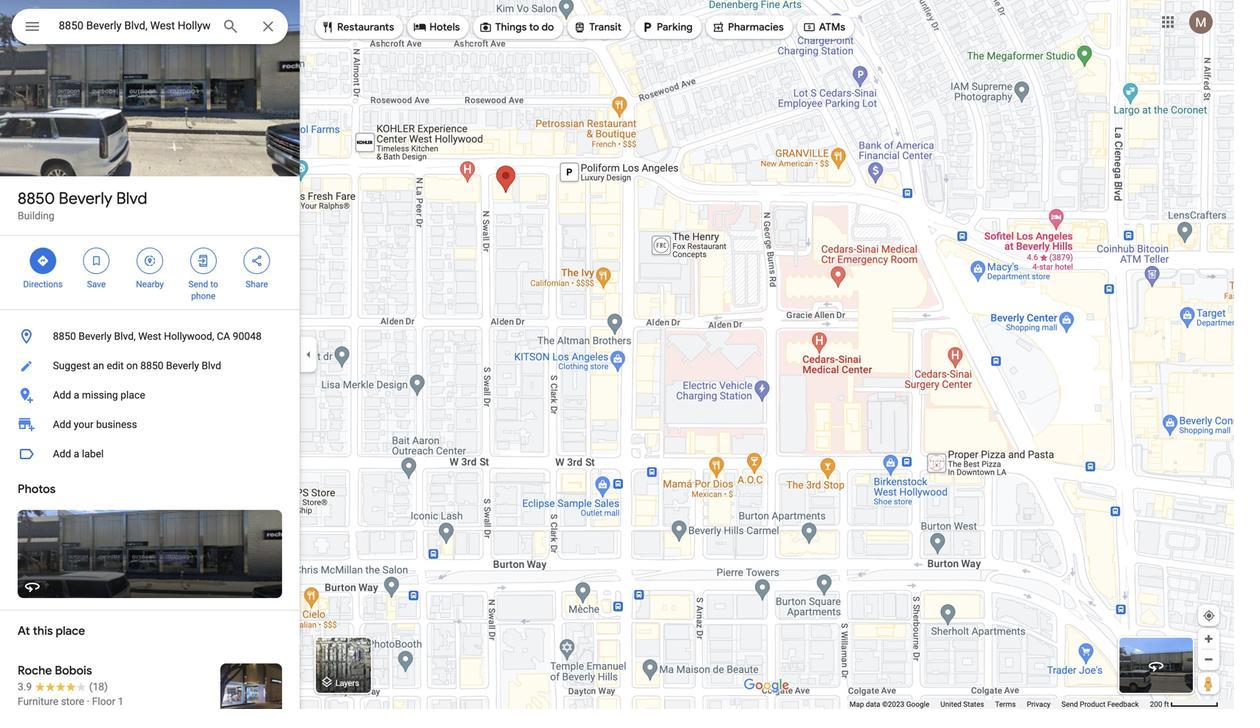 Task type: describe. For each thing, give the bounding box(es) containing it.

[[143, 253, 157, 269]]

8850 beverly blvd, west hollywood, ca 90048
[[53, 330, 262, 342]]

furniture
[[18, 696, 58, 708]]


[[197, 253, 210, 269]]

united states button
[[941, 700, 985, 709]]

1 vertical spatial place
[[56, 624, 85, 639]]

add a missing place button
[[0, 381, 300, 410]]

photos
[[18, 482, 56, 497]]

a for label
[[74, 448, 79, 460]]

add a label
[[53, 448, 104, 460]]

pharmacies
[[728, 21, 784, 34]]

atms
[[819, 21, 846, 34]]

send for send to phone
[[189, 279, 208, 290]]

beverly for blvd
[[59, 188, 113, 209]]

add your business
[[53, 419, 137, 431]]

business
[[96, 419, 137, 431]]

to inside  things to do
[[529, 21, 539, 34]]

suggest an edit on 8850 beverly blvd
[[53, 360, 221, 372]]

floor
[[92, 696, 115, 708]]


[[641, 19, 654, 35]]

8850 Beverly Blvd, West Hollywood, CA 90048 field
[[12, 9, 288, 44]]

show your location image
[[1203, 609, 1216, 622]]


[[573, 19, 587, 35]]

90048
[[233, 330, 262, 342]]

none field inside 8850 beverly blvd, west hollywood, ca 90048 field
[[59, 17, 210, 35]]

map
[[850, 700, 864, 709]]


[[414, 19, 427, 35]]

phone
[[191, 291, 216, 301]]

zoom in image
[[1204, 633, 1215, 645]]

product
[[1080, 700, 1106, 709]]


[[36, 253, 50, 269]]

feedback
[[1108, 700, 1139, 709]]

a for missing
[[74, 389, 79, 401]]

zoom out image
[[1204, 654, 1215, 665]]

data
[[866, 700, 881, 709]]

 search field
[[12, 9, 288, 47]]

layers
[[336, 679, 359, 688]]

footer inside google maps "element"
[[850, 700, 1150, 709]]

add a missing place
[[53, 389, 145, 401]]

at
[[18, 624, 30, 639]]

 restaurants
[[321, 19, 394, 35]]

add for add a missing place
[[53, 389, 71, 401]]


[[712, 19, 725, 35]]

8850 beverly blvd, west hollywood, ca 90048 button
[[0, 322, 300, 351]]

 hotels
[[414, 19, 460, 35]]

states
[[964, 700, 985, 709]]

ft
[[1165, 700, 1170, 709]]

show street view coverage image
[[1199, 672, 1220, 694]]

google account: madeline spawn  
(madeline.spawn@adept.ai) image
[[1190, 10, 1213, 34]]

8850 for blvd
[[18, 188, 55, 209]]

send product feedback button
[[1062, 700, 1139, 709]]

terms button
[[996, 700, 1016, 709]]


[[24, 16, 41, 37]]

google maps element
[[0, 0, 1235, 709]]


[[321, 19, 334, 35]]

save
[[87, 279, 106, 290]]

google
[[907, 700, 930, 709]]

200 ft button
[[1150, 700, 1219, 709]]

your
[[74, 419, 94, 431]]

privacy
[[1027, 700, 1051, 709]]


[[803, 19, 816, 35]]

add for add a label
[[53, 448, 71, 460]]

edit
[[107, 360, 124, 372]]

send product feedback
[[1062, 700, 1139, 709]]

things
[[495, 21, 527, 34]]



Task type: vqa. For each thing, say whether or not it's contained in the screenshot.
field inside the the 8850 beverly blvd, west hollywood, ca 90048 field
yes



Task type: locate. For each thing, give the bounding box(es) containing it.
store
[[61, 696, 84, 708]]

add for add your business
[[53, 419, 71, 431]]

8850 beverly blvd building
[[18, 188, 147, 222]]

0 vertical spatial beverly
[[59, 188, 113, 209]]

3.9 stars 18 reviews image
[[18, 680, 108, 694]]

1 horizontal spatial place
[[121, 389, 145, 401]]

1 vertical spatial beverly
[[79, 330, 112, 342]]

0 vertical spatial to
[[529, 21, 539, 34]]

hotels
[[430, 21, 460, 34]]

0 horizontal spatial to
[[210, 279, 218, 290]]


[[479, 19, 492, 35]]

200
[[1150, 700, 1163, 709]]

3 add from the top
[[53, 448, 71, 460]]

1
[[118, 696, 124, 708]]

add down suggest
[[53, 389, 71, 401]]

a left label
[[74, 448, 79, 460]]

1 vertical spatial a
[[74, 448, 79, 460]]

(18)
[[89, 681, 108, 693]]

place inside "button"
[[121, 389, 145, 401]]

0 vertical spatial a
[[74, 389, 79, 401]]

blvd up the  on the top of page
[[116, 188, 147, 209]]

terms
[[996, 700, 1016, 709]]

send for send product feedback
[[1062, 700, 1078, 709]]

map data ©2023 google
[[850, 700, 930, 709]]

beverly up an
[[79, 330, 112, 342]]

restaurants
[[337, 21, 394, 34]]

roche bobois
[[18, 663, 92, 678]]

a inside 'add a label' button
[[74, 448, 79, 460]]

None field
[[59, 17, 210, 35]]

send inside button
[[1062, 700, 1078, 709]]

hollywood,
[[164, 330, 214, 342]]


[[250, 253, 264, 269]]

2 a from the top
[[74, 448, 79, 460]]

directions
[[23, 279, 63, 290]]

200 ft
[[1150, 700, 1170, 709]]

 atms
[[803, 19, 846, 35]]

 parking
[[641, 19, 693, 35]]

furniture store · floor 1
[[18, 696, 124, 708]]

©2023
[[883, 700, 905, 709]]

suggest
[[53, 360, 90, 372]]

west
[[138, 330, 161, 342]]

1 vertical spatial add
[[53, 419, 71, 431]]

·
[[87, 696, 89, 708]]

bobois
[[55, 663, 92, 678]]

8850 right on
[[140, 360, 164, 372]]

do
[[542, 21, 554, 34]]

this
[[33, 624, 53, 639]]

to left do at the left
[[529, 21, 539, 34]]

1 horizontal spatial to
[[529, 21, 539, 34]]

suggest an edit on 8850 beverly blvd button
[[0, 351, 300, 381]]

add your business link
[[0, 410, 300, 439]]


[[90, 253, 103, 269]]

beverly for blvd,
[[79, 330, 112, 342]]

beverly inside button
[[79, 330, 112, 342]]

blvd inside button
[[202, 360, 221, 372]]

8850
[[18, 188, 55, 209], [53, 330, 76, 342], [140, 360, 164, 372]]

to up phone
[[210, 279, 218, 290]]

on
[[126, 360, 138, 372]]

share
[[246, 279, 268, 290]]

3.9
[[18, 681, 32, 693]]

0 horizontal spatial blvd
[[116, 188, 147, 209]]

send to phone
[[189, 279, 218, 301]]

1 vertical spatial to
[[210, 279, 218, 290]]

a inside add a missing place "button"
[[74, 389, 79, 401]]

8850 up building
[[18, 188, 55, 209]]

a left missing
[[74, 389, 79, 401]]

footer
[[850, 700, 1150, 709]]

2 vertical spatial add
[[53, 448, 71, 460]]

1 vertical spatial blvd
[[202, 360, 221, 372]]

8850 up suggest
[[53, 330, 76, 342]]

actions for 8850 beverly blvd region
[[0, 236, 300, 309]]

send up phone
[[189, 279, 208, 290]]

place right this
[[56, 624, 85, 639]]

blvd down ca
[[202, 360, 221, 372]]

0 vertical spatial blvd
[[116, 188, 147, 209]]

send inside send to phone
[[189, 279, 208, 290]]

place down on
[[121, 389, 145, 401]]

0 vertical spatial place
[[121, 389, 145, 401]]

add
[[53, 389, 71, 401], [53, 419, 71, 431], [53, 448, 71, 460]]

2 add from the top
[[53, 419, 71, 431]]

beverly
[[59, 188, 113, 209], [79, 330, 112, 342], [166, 360, 199, 372]]

beverly inside 8850 beverly blvd building
[[59, 188, 113, 209]]

1 a from the top
[[74, 389, 79, 401]]

 things to do
[[479, 19, 554, 35]]

 button
[[12, 9, 53, 47]]

ca
[[217, 330, 230, 342]]

beverly inside button
[[166, 360, 199, 372]]

1 vertical spatial 8850
[[53, 330, 76, 342]]

united
[[941, 700, 962, 709]]

1 vertical spatial send
[[1062, 700, 1078, 709]]

beverly up 
[[59, 188, 113, 209]]

2 vertical spatial beverly
[[166, 360, 199, 372]]

8850 beverly blvd main content
[[0, 0, 300, 709]]

add left label
[[53, 448, 71, 460]]

footer containing map data ©2023 google
[[850, 700, 1150, 709]]

label
[[82, 448, 104, 460]]

missing
[[82, 389, 118, 401]]

 pharmacies
[[712, 19, 784, 35]]

an
[[93, 360, 104, 372]]

add left your
[[53, 419, 71, 431]]

send left 'product'
[[1062, 700, 1078, 709]]

0 vertical spatial 8850
[[18, 188, 55, 209]]

send
[[189, 279, 208, 290], [1062, 700, 1078, 709]]

0 horizontal spatial place
[[56, 624, 85, 639]]

1 horizontal spatial blvd
[[202, 360, 221, 372]]

beverly down the hollywood,
[[166, 360, 199, 372]]

8850 inside button
[[140, 360, 164, 372]]

add a label button
[[0, 439, 300, 469]]

collapse side panel image
[[301, 347, 317, 363]]

2 vertical spatial 8850
[[140, 360, 164, 372]]

8850 for blvd,
[[53, 330, 76, 342]]

roche
[[18, 663, 52, 678]]

to inside send to phone
[[210, 279, 218, 290]]

building
[[18, 210, 54, 222]]

0 vertical spatial add
[[53, 389, 71, 401]]

transit
[[590, 21, 622, 34]]

8850 inside button
[[53, 330, 76, 342]]

to
[[529, 21, 539, 34], [210, 279, 218, 290]]

street view image
[[1148, 657, 1166, 675]]

add inside "button"
[[53, 389, 71, 401]]

place
[[121, 389, 145, 401], [56, 624, 85, 639]]

1 add from the top
[[53, 389, 71, 401]]

0 vertical spatial send
[[189, 279, 208, 290]]

nearby
[[136, 279, 164, 290]]

blvd inside 8850 beverly blvd building
[[116, 188, 147, 209]]

1 horizontal spatial send
[[1062, 700, 1078, 709]]

8850 inside 8850 beverly blvd building
[[18, 188, 55, 209]]

 transit
[[573, 19, 622, 35]]

united states
[[941, 700, 985, 709]]

privacy button
[[1027, 700, 1051, 709]]

a
[[74, 389, 79, 401], [74, 448, 79, 460]]

blvd,
[[114, 330, 136, 342]]

at this place
[[18, 624, 85, 639]]

parking
[[657, 21, 693, 34]]

0 horizontal spatial send
[[189, 279, 208, 290]]

add inside button
[[53, 448, 71, 460]]



